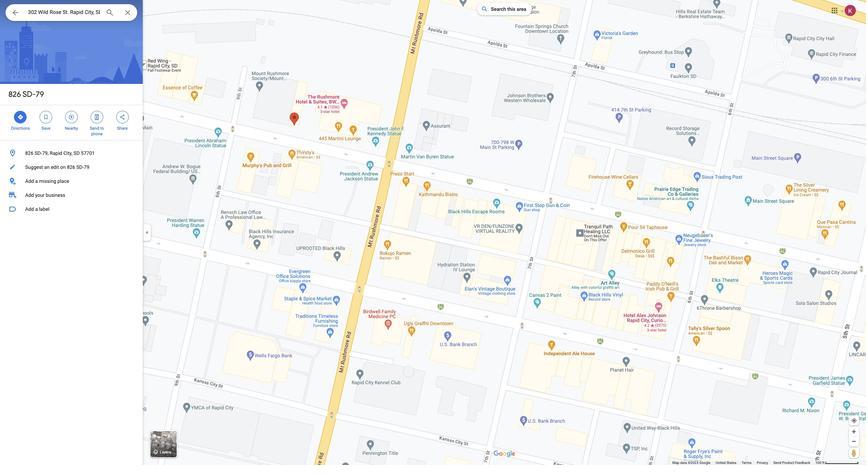 Task type: describe. For each thing, give the bounding box(es) containing it.
nearby
[[65, 126, 78, 131]]

an
[[44, 165, 50, 170]]

826 inside button
[[67, 165, 75, 170]]

826 sd-79 main content
[[0, 0, 143, 466]]

on
[[60, 165, 66, 170]]

suggest an edit on 826 sd-79
[[25, 165, 89, 170]]


[[11, 8, 20, 18]]

states
[[727, 462, 737, 466]]

sd- inside button
[[76, 165, 84, 170]]


[[43, 113, 49, 121]]

302 Wild Rose St. Rapid City, SD 57701 field
[[6, 4, 137, 21]]

826 for 826 sd-79, rapid city, sd 57701
[[25, 151, 33, 156]]

feedback
[[796, 462, 811, 466]]

terms button
[[743, 461, 752, 466]]

 button
[[6, 4, 25, 22]]

search
[[491, 6, 507, 12]]

send to phone
[[90, 126, 104, 137]]

missing
[[39, 179, 56, 184]]

0 vertical spatial 79
[[36, 90, 44, 99]]

label
[[39, 207, 49, 212]]

add for add your business
[[25, 193, 34, 198]]

79,
[[42, 151, 49, 156]]

united
[[716, 462, 726, 466]]

map
[[673, 462, 680, 466]]

826 for 826 sd-79
[[8, 90, 21, 99]]

data
[[681, 462, 688, 466]]

privacy
[[758, 462, 769, 466]]

57701
[[81, 151, 95, 156]]

show your location image
[[852, 418, 858, 425]]

79 inside button
[[84, 165, 89, 170]]

map data ©2023 google
[[673, 462, 711, 466]]

save
[[41, 126, 50, 131]]

100 ft button
[[816, 462, 860, 466]]

google
[[700, 462, 711, 466]]

sd- for 79
[[23, 90, 36, 99]]

ft
[[823, 462, 825, 466]]

send product feedback
[[774, 462, 811, 466]]

zoom in image
[[852, 430, 858, 435]]

none field inside 302 wild rose st. rapid city, sd 57701 field
[[28, 8, 100, 16]]


[[17, 113, 24, 121]]

rapid
[[50, 151, 62, 156]]


[[119, 113, 126, 121]]

place
[[57, 179, 69, 184]]

united states button
[[716, 461, 737, 466]]

826 sd-79, rapid city, sd 57701 button
[[0, 146, 143, 160]]

edit
[[51, 165, 59, 170]]



Task type: vqa. For each thing, say whether or not it's contained in the screenshot.
the top York
no



Task type: locate. For each thing, give the bounding box(es) containing it.
1 vertical spatial add
[[25, 193, 34, 198]]

add down suggest in the top left of the page
[[25, 179, 34, 184]]

826 sd-79, rapid city, sd 57701
[[25, 151, 95, 156]]

826
[[8, 90, 21, 99], [25, 151, 33, 156], [67, 165, 75, 170]]

layers
[[160, 451, 171, 456]]

3 add from the top
[[25, 207, 34, 212]]

826 right on
[[67, 165, 75, 170]]

terms
[[743, 462, 752, 466]]

google account: kenny nguyen  
(kenny.nguyen@adept.ai) image
[[846, 5, 857, 16]]

suggest an edit on 826 sd-79 button
[[0, 160, 143, 174]]

a for missing
[[35, 179, 38, 184]]

add a missing place button
[[0, 174, 143, 188]]


[[68, 113, 75, 121]]

add inside button
[[25, 179, 34, 184]]

to
[[100, 126, 104, 131]]

phone
[[91, 132, 103, 137]]

sd- up 
[[23, 90, 36, 99]]

collapse side panel image
[[143, 229, 151, 237]]

2 vertical spatial 826
[[67, 165, 75, 170]]

add a missing place
[[25, 179, 69, 184]]

send inside button
[[774, 462, 782, 466]]

None field
[[28, 8, 100, 16]]

footer containing map data ©2023 google
[[673, 461, 816, 466]]

 search field
[[6, 4, 137, 22]]

0 vertical spatial 826
[[8, 90, 21, 99]]

2 a from the top
[[35, 207, 38, 212]]

zoom out image
[[852, 440, 858, 445]]

826 inside "button"
[[25, 151, 33, 156]]

sd
[[74, 151, 80, 156]]

sd-
[[23, 90, 36, 99], [35, 151, 42, 156], [76, 165, 84, 170]]

a
[[35, 179, 38, 184], [35, 207, 38, 212]]

sd- down sd
[[76, 165, 84, 170]]

add a label button
[[0, 202, 143, 216]]

sd- for 79,
[[35, 151, 42, 156]]

a for label
[[35, 207, 38, 212]]

1 vertical spatial 79
[[84, 165, 89, 170]]

add left your
[[25, 193, 34, 198]]

add your business
[[25, 193, 65, 198]]

united states
[[716, 462, 737, 466]]

add your business link
[[0, 188, 143, 202]]

1 vertical spatial sd-
[[35, 151, 42, 156]]

826 sd-79
[[8, 90, 44, 99]]

suggest
[[25, 165, 43, 170]]

1 vertical spatial 826
[[25, 151, 33, 156]]

©2023
[[689, 462, 699, 466]]

100
[[816, 462, 822, 466]]

city,
[[63, 151, 72, 156]]

send
[[90, 126, 99, 131], [774, 462, 782, 466]]

1 horizontal spatial send
[[774, 462, 782, 466]]

your
[[35, 193, 45, 198]]

privacy button
[[758, 461, 769, 466]]

send product feedback button
[[774, 461, 811, 466]]

100 ft
[[816, 462, 825, 466]]

search this area button
[[477, 3, 532, 15]]

826 up 
[[8, 90, 21, 99]]

send left product
[[774, 462, 782, 466]]

826 up suggest in the top left of the page
[[25, 151, 33, 156]]

sd- inside "button"
[[35, 151, 42, 156]]

2 horizontal spatial 826
[[67, 165, 75, 170]]

0 vertical spatial send
[[90, 126, 99, 131]]

google maps element
[[0, 0, 867, 466]]

business
[[46, 193, 65, 198]]

0 horizontal spatial send
[[90, 126, 99, 131]]

actions for 826 sd-79 region
[[0, 105, 143, 140]]

a inside button
[[35, 207, 38, 212]]

send inside send to phone
[[90, 126, 99, 131]]

sd- up suggest in the top left of the page
[[35, 151, 42, 156]]

a inside button
[[35, 179, 38, 184]]

79
[[36, 90, 44, 99], [84, 165, 89, 170]]

2 vertical spatial add
[[25, 207, 34, 212]]

0 vertical spatial add
[[25, 179, 34, 184]]

send for send product feedback
[[774, 462, 782, 466]]

2 vertical spatial sd-
[[76, 165, 84, 170]]

add for add a missing place
[[25, 179, 34, 184]]

share
[[117, 126, 128, 131]]

product
[[783, 462, 795, 466]]

show street view coverage image
[[850, 448, 860, 459]]

79 down 57701
[[84, 165, 89, 170]]

area
[[517, 6, 527, 12]]

1 add from the top
[[25, 179, 34, 184]]

0 vertical spatial sd-
[[23, 90, 36, 99]]

1 vertical spatial send
[[774, 462, 782, 466]]

1 horizontal spatial 79
[[84, 165, 89, 170]]

1 a from the top
[[35, 179, 38, 184]]

0 horizontal spatial 79
[[36, 90, 44, 99]]


[[94, 113, 100, 121]]

0 horizontal spatial 826
[[8, 90, 21, 99]]

a left missing
[[35, 179, 38, 184]]

2 add from the top
[[25, 193, 34, 198]]

a left the label
[[35, 207, 38, 212]]

1 horizontal spatial 826
[[25, 151, 33, 156]]

add left the label
[[25, 207, 34, 212]]

1 vertical spatial a
[[35, 207, 38, 212]]

add inside button
[[25, 207, 34, 212]]

footer
[[673, 461, 816, 466]]

add
[[25, 179, 34, 184], [25, 193, 34, 198], [25, 207, 34, 212]]

0 vertical spatial a
[[35, 179, 38, 184]]

add for add a label
[[25, 207, 34, 212]]

send up "phone"
[[90, 126, 99, 131]]

this
[[508, 6, 516, 12]]

add a label
[[25, 207, 49, 212]]

footer inside google maps element
[[673, 461, 816, 466]]

search this area
[[491, 6, 527, 12]]

send for send to phone
[[90, 126, 99, 131]]

directions
[[11, 126, 30, 131]]

79 up 
[[36, 90, 44, 99]]



